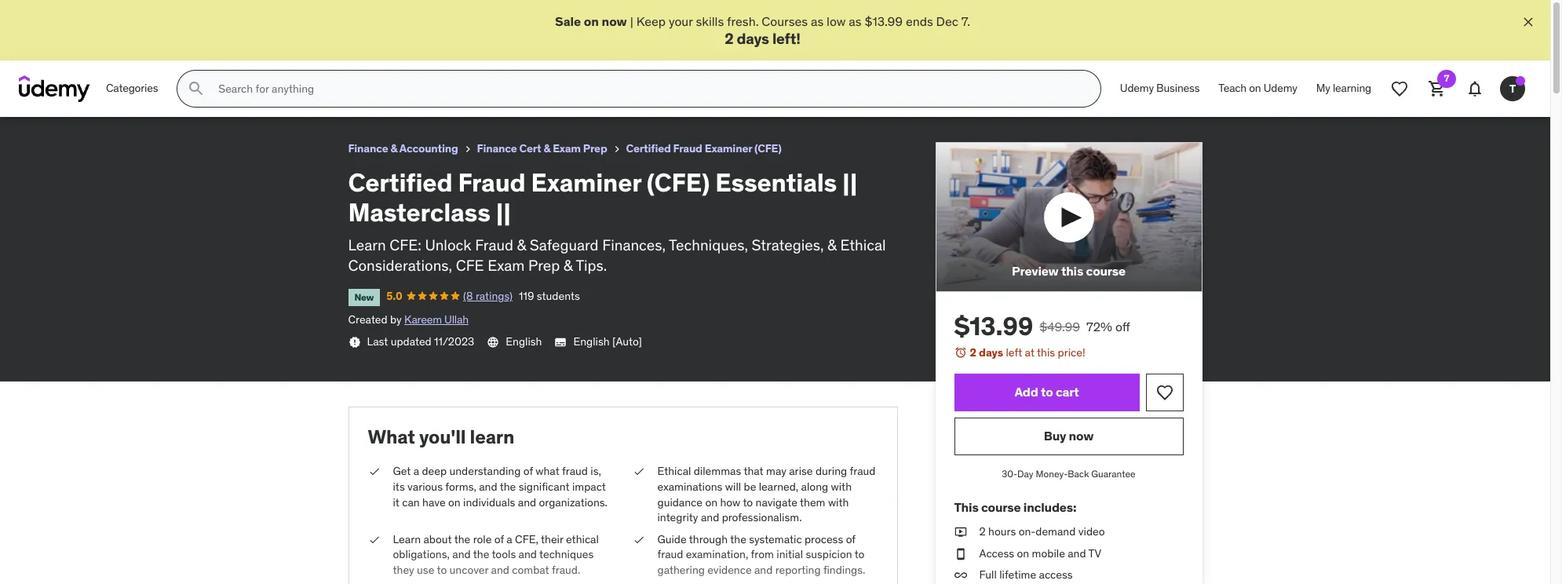 Task type: describe. For each thing, give the bounding box(es) containing it.
learn
[[470, 424, 514, 449]]

fraud for get a deep understanding of what fraud is, its various forms, and the significant impact it can have on individuals and organizations.
[[562, 464, 588, 478]]

finance for finance & accounting
[[348, 141, 388, 156]]

english for english [auto]
[[573, 334, 610, 348]]

low
[[827, 13, 846, 29]]

days inside sale on now | keep your skills fresh. courses as low as $13.99 ends dec 7. 2 days left!
[[737, 29, 769, 48]]

learning
[[1333, 81, 1371, 95]]

closed captions image
[[555, 336, 567, 348]]

deep
[[422, 464, 447, 478]]

and inside ethical dilemmas that may arise during fraud examinations will be learned, along with guidance on how to navigate them with integrity and professionalism.
[[701, 510, 719, 524]]

xsmall image for last updated 11/2023
[[348, 336, 361, 348]]

tips.
[[576, 256, 607, 275]]

findings.
[[823, 563, 865, 577]]

to inside the learn about the role of a cfe, their ethical obligations, and the tools and techniques they use to uncover and combat fraud.
[[437, 563, 447, 577]]

(cfe) for certified fraud examiner (cfe) essentials || masterclass || learn cfe: unlock fraud & safeguard finances, techniques, strategies, & ethical considerations, cfe exam prep & tips.
[[647, 166, 710, 199]]

cfe,
[[515, 532, 538, 546]]

11/2023
[[434, 334, 474, 348]]

the inside guide through the systematic process of fraud examination, from initial suspicion to gathering evidence and reporting findings.
[[730, 532, 746, 546]]

0 vertical spatial with
[[831, 480, 852, 494]]

xsmall image for learn about the role of a cfe, their ethical obligations, and the tools and techniques they use to uncover and combat fraud.
[[368, 532, 380, 547]]

0 horizontal spatial course
[[981, 499, 1021, 515]]

accounting
[[399, 141, 458, 156]]

reporting
[[775, 563, 821, 577]]

fraud for guide through the systematic process of fraud examination, from initial suspicion to gathering evidence and reporting findings.
[[657, 547, 683, 562]]

preview this course button
[[935, 142, 1202, 292]]

notifications image
[[1466, 79, 1484, 98]]

1 horizontal spatial exam
[[553, 141, 581, 156]]

[auto]
[[612, 334, 642, 348]]

cert
[[519, 141, 541, 156]]

buy now button
[[954, 418, 1183, 455]]

cfe
[[456, 256, 484, 275]]

your
[[669, 13, 693, 29]]

get
[[393, 464, 411, 478]]

finance & accounting link
[[348, 139, 458, 159]]

what you'll learn
[[368, 424, 514, 449]]

teach on udemy link
[[1209, 70, 1307, 108]]

& left safeguard at the left of the page
[[517, 235, 526, 254]]

and up individuals
[[479, 480, 497, 494]]

that
[[744, 464, 764, 478]]

preview this course
[[1012, 263, 1126, 279]]

udemy business
[[1120, 81, 1200, 95]]

considerations,
[[348, 256, 452, 275]]

buy now
[[1044, 428, 1094, 444]]

t link
[[1494, 70, 1532, 108]]

ethical
[[566, 532, 599, 546]]

2 vertical spatial fraud
[[475, 235, 513, 254]]

buy
[[1044, 428, 1066, 444]]

xsmall image for guide through the systematic process of fraud examination, from initial suspicion to gathering evidence and reporting findings.
[[632, 532, 645, 547]]

2 days left at this price!
[[970, 346, 1085, 360]]

learn about the role of a cfe, their ethical obligations, and the tools and techniques they use to uncover and combat fraud.
[[393, 532, 599, 577]]

to inside 'add to cart' button
[[1041, 384, 1053, 400]]

dilemmas
[[694, 464, 741, 478]]

& left accounting
[[390, 141, 397, 156]]

& right cert
[[544, 141, 550, 156]]

last updated 11/2023
[[367, 334, 474, 348]]

and up uncover
[[452, 547, 471, 562]]

2 inside sale on now | keep your skills fresh. courses as low as $13.99 ends dec 7. 2 days left!
[[725, 29, 734, 48]]

by
[[390, 313, 402, 327]]

udemy image
[[19, 76, 90, 102]]

tools
[[492, 547, 516, 562]]

organizations.
[[539, 495, 608, 509]]

guidance
[[657, 495, 703, 509]]

left!
[[772, 29, 800, 48]]

2 udemy from the left
[[1264, 81, 1297, 95]]

xsmall image for access on mobile and tv
[[954, 546, 967, 561]]

& down safeguard at the left of the page
[[563, 256, 573, 275]]

the left 'role' on the bottom left
[[454, 532, 470, 546]]

to inside ethical dilemmas that may arise during fraud examinations will be learned, along with guidance on how to navigate them with integrity and professionalism.
[[743, 495, 753, 509]]

7.
[[962, 13, 970, 29]]

my
[[1316, 81, 1330, 95]]

be
[[744, 480, 756, 494]]

they
[[393, 563, 414, 577]]

initial
[[777, 547, 803, 562]]

significant
[[519, 480, 570, 494]]

access on mobile and tv
[[979, 546, 1101, 560]]

individuals
[[463, 495, 515, 509]]

obligations,
[[393, 547, 450, 562]]

the down 'role' on the bottom left
[[473, 547, 489, 562]]

learn inside the learn about the role of a cfe, their ethical obligations, and the tools and techniques they use to uncover and combat fraud.
[[393, 532, 421, 546]]

$13.99 $49.99 72% off
[[954, 310, 1130, 343]]

evidence
[[708, 563, 752, 577]]

now inside button
[[1069, 428, 1094, 444]]

course language image
[[487, 336, 499, 348]]

arise
[[789, 464, 813, 478]]

suspicion
[[806, 547, 852, 562]]

fraud for certified fraud examiner (cfe) essentials || masterclass || learn cfe: unlock fraud & safeguard finances, techniques, strategies, & ethical considerations, cfe exam prep & tips.
[[458, 166, 526, 199]]

systematic
[[749, 532, 802, 546]]

hours
[[988, 524, 1016, 539]]

udemy inside 'link'
[[1120, 81, 1154, 95]]

2 for 2 days left at this price!
[[970, 346, 976, 360]]

learn inside certified fraud examiner (cfe) essentials || masterclass || learn cfe: unlock fraud & safeguard finances, techniques, strategies, & ethical considerations, cfe exam prep & tips.
[[348, 235, 386, 254]]

a inside the get a deep understanding of what fraud is, its various forms, and the significant impact it can have on individuals and organizations.
[[413, 464, 419, 478]]

1 vertical spatial with
[[828, 495, 849, 509]]

0 horizontal spatial this
[[1037, 346, 1055, 360]]

this
[[954, 499, 979, 515]]

7 link
[[1419, 70, 1456, 108]]

english [auto]
[[573, 334, 642, 348]]

30-
[[1002, 468, 1017, 480]]

what
[[368, 424, 415, 449]]

various
[[407, 480, 443, 494]]

$13.99 inside sale on now | keep your skills fresh. courses as low as $13.99 ends dec 7. 2 days left!
[[865, 13, 903, 29]]

professionalism.
[[722, 510, 802, 524]]

and down tools
[[491, 563, 509, 577]]

2 for 2 hours on-demand video
[[979, 524, 986, 539]]

courses
[[762, 13, 808, 29]]

them
[[800, 495, 825, 509]]

it
[[393, 495, 399, 509]]

created
[[348, 313, 387, 327]]

of for a
[[494, 532, 504, 546]]

strategies,
[[752, 235, 824, 254]]

through
[[689, 532, 728, 546]]

their
[[541, 532, 563, 546]]

you have alerts image
[[1516, 76, 1525, 86]]

submit search image
[[187, 79, 206, 98]]

my learning link
[[1307, 70, 1381, 108]]

on-
[[1019, 524, 1036, 539]]

english for english
[[506, 334, 542, 348]]

on for sale on now | keep your skills fresh. courses as low as $13.99 ends dec 7. 2 days left!
[[584, 13, 599, 29]]

forms,
[[445, 480, 476, 494]]



Task type: locate. For each thing, give the bounding box(es) containing it.
(cfe) for certified fraud examiner (cfe)
[[754, 141, 782, 156]]

fraud inside certified fraud examiner (cfe) link
[[673, 141, 702, 156]]

2 left hours
[[979, 524, 986, 539]]

ethical inside certified fraud examiner (cfe) essentials || masterclass || learn cfe: unlock fraud & safeguard finances, techniques, strategies, & ethical considerations, cfe exam prep & tips.
[[840, 235, 886, 254]]

0 vertical spatial course
[[1086, 263, 1126, 279]]

access
[[1039, 568, 1073, 582]]

to down be
[[743, 495, 753, 509]]

is,
[[591, 464, 601, 478]]

on for access on mobile and tv
[[1017, 546, 1029, 560]]

0 horizontal spatial prep
[[528, 256, 560, 275]]

0 horizontal spatial a
[[413, 464, 419, 478]]

now
[[602, 13, 627, 29], [1069, 428, 1094, 444]]

fraud up the cfe
[[475, 235, 513, 254]]

0 horizontal spatial ethical
[[657, 464, 691, 478]]

xsmall image left access
[[954, 546, 967, 561]]

learn left cfe:
[[348, 235, 386, 254]]

a right get
[[413, 464, 419, 478]]

0 vertical spatial exam
[[553, 141, 581, 156]]

certified down finance & accounting link
[[348, 166, 453, 199]]

1 horizontal spatial as
[[849, 13, 862, 29]]

course up 72%
[[1086, 263, 1126, 279]]

0 horizontal spatial 2
[[725, 29, 734, 48]]

2 vertical spatial 2
[[979, 524, 986, 539]]

2 down "fresh."
[[725, 29, 734, 48]]

1 horizontal spatial now
[[1069, 428, 1094, 444]]

sale
[[555, 13, 581, 29]]

this right preview
[[1061, 263, 1083, 279]]

0 horizontal spatial exam
[[488, 256, 525, 275]]

1 vertical spatial (cfe)
[[647, 166, 710, 199]]

the up examination,
[[730, 532, 746, 546]]

1 horizontal spatial finance
[[477, 141, 517, 156]]

1 vertical spatial this
[[1037, 346, 1055, 360]]

xsmall image
[[368, 464, 380, 480], [632, 464, 645, 480], [954, 524, 967, 540]]

1 vertical spatial 2
[[970, 346, 976, 360]]

certified down the search for anything text box on the top of the page
[[626, 141, 671, 156]]

days left left
[[979, 346, 1003, 360]]

0 horizontal spatial learn
[[348, 235, 386, 254]]

fraud down cert
[[458, 166, 526, 199]]

(cfe) down certified fraud examiner (cfe) link
[[647, 166, 710, 199]]

as right low
[[849, 13, 862, 29]]

new
[[354, 291, 374, 303]]

safeguard
[[530, 235, 599, 254]]

price!
[[1058, 346, 1085, 360]]

exam
[[553, 141, 581, 156], [488, 256, 525, 275]]

certified fraud examiner (cfe) essentials || masterclass || learn cfe: unlock fraud & safeguard finances, techniques, strategies, & ethical considerations, cfe exam prep & tips.
[[348, 166, 886, 275]]

on inside sale on now | keep your skills fresh. courses as low as $13.99 ends dec 7. 2 days left!
[[584, 13, 599, 29]]

(cfe) inside certified fraud examiner (cfe) essentials || masterclass || learn cfe: unlock fraud & safeguard finances, techniques, strategies, & ethical considerations, cfe exam prep & tips.
[[647, 166, 710, 199]]

$49.99
[[1040, 319, 1080, 335]]

finance for finance cert & exam prep
[[477, 141, 517, 156]]

of inside guide through the systematic process of fraud examination, from initial suspicion to gathering evidence and reporting findings.
[[846, 532, 856, 546]]

now right buy
[[1069, 428, 1094, 444]]

fraud.
[[552, 563, 580, 577]]

get a deep understanding of what fraud is, its various forms, and the significant impact it can have on individuals and organizations.
[[393, 464, 608, 509]]

2 hours on-demand video
[[979, 524, 1105, 539]]

learn
[[348, 235, 386, 254], [393, 532, 421, 546]]

1 vertical spatial course
[[981, 499, 1021, 515]]

what
[[536, 464, 559, 478]]

&
[[390, 141, 397, 156], [544, 141, 550, 156], [517, 235, 526, 254], [827, 235, 837, 254], [563, 256, 573, 275]]

0 vertical spatial prep
[[583, 141, 607, 156]]

finance cert & exam prep
[[477, 141, 607, 156]]

1 horizontal spatial a
[[507, 532, 512, 546]]

exam right cert
[[553, 141, 581, 156]]

the up individuals
[[500, 480, 516, 494]]

2 right alarm image
[[970, 346, 976, 360]]

0 horizontal spatial (cfe)
[[647, 166, 710, 199]]

the inside the get a deep understanding of what fraud is, its various forms, and the significant impact it can have on individuals and organizations.
[[500, 480, 516, 494]]

t
[[1510, 81, 1516, 96]]

unlock
[[425, 235, 471, 254]]

categories button
[[97, 70, 167, 108]]

0 horizontal spatial finance
[[348, 141, 388, 156]]

cart
[[1056, 384, 1079, 400]]

1 horizontal spatial ethical
[[840, 235, 886, 254]]

certified for certified fraud examiner (cfe) essentials || masterclass || learn cfe: unlock fraud & safeguard finances, techniques, strategies, & ethical considerations, cfe exam prep & tips.
[[348, 166, 453, 199]]

fraud for certified fraud examiner (cfe)
[[673, 141, 702, 156]]

& right strategies,
[[827, 235, 837, 254]]

0 horizontal spatial ||
[[496, 197, 511, 229]]

updated
[[391, 334, 432, 348]]

1 vertical spatial exam
[[488, 256, 525, 275]]

1 horizontal spatial days
[[979, 346, 1003, 360]]

0 vertical spatial $13.99
[[865, 13, 903, 29]]

and
[[479, 480, 497, 494], [518, 495, 536, 509], [701, 510, 719, 524], [1068, 546, 1086, 560], [452, 547, 471, 562], [519, 547, 537, 562], [491, 563, 509, 577], [754, 563, 773, 577]]

2 horizontal spatial xsmall image
[[954, 524, 967, 540]]

of up tools
[[494, 532, 504, 546]]

on down forms,
[[448, 495, 461, 509]]

sale on now | keep your skills fresh. courses as low as $13.99 ends dec 7. 2 days left!
[[555, 13, 970, 48]]

1 horizontal spatial of
[[523, 464, 533, 478]]

finance left cert
[[477, 141, 517, 156]]

0 horizontal spatial fraud
[[562, 464, 588, 478]]

dec
[[936, 13, 958, 29]]

guarantee
[[1091, 468, 1136, 480]]

xsmall image left 'full'
[[954, 568, 967, 583]]

fraud down guide
[[657, 547, 683, 562]]

$13.99 left ends
[[865, 13, 903, 29]]

0 vertical spatial days
[[737, 29, 769, 48]]

|| right essentials
[[842, 166, 857, 199]]

techniques,
[[669, 235, 748, 254]]

0 horizontal spatial xsmall image
[[368, 464, 380, 480]]

and left 'tv'
[[1068, 546, 1086, 560]]

during
[[816, 464, 847, 478]]

as
[[811, 13, 824, 29], [849, 13, 862, 29]]

2
[[725, 29, 734, 48], [970, 346, 976, 360], [979, 524, 986, 539]]

(cfe) up essentials
[[754, 141, 782, 156]]

examiner up essentials
[[705, 141, 752, 156]]

about
[[423, 532, 452, 546]]

my learning
[[1316, 81, 1371, 95]]

0 vertical spatial (cfe)
[[754, 141, 782, 156]]

1 udemy from the left
[[1120, 81, 1154, 95]]

ends
[[906, 13, 933, 29]]

$13.99 up left
[[954, 310, 1033, 343]]

you'll
[[419, 424, 466, 449]]

1 vertical spatial learn
[[393, 532, 421, 546]]

fraud inside ethical dilemmas that may arise during fraud examinations will be learned, along with guidance on how to navigate them with integrity and professionalism.
[[850, 464, 876, 478]]

with down during
[[831, 480, 852, 494]]

1 vertical spatial ethical
[[657, 464, 691, 478]]

ethical right strategies,
[[840, 235, 886, 254]]

0 horizontal spatial $13.99
[[865, 13, 903, 29]]

prep right cert
[[583, 141, 607, 156]]

finance left accounting
[[348, 141, 388, 156]]

this right at
[[1037, 346, 1055, 360]]

1 horizontal spatial english
[[573, 334, 610, 348]]

back
[[1068, 468, 1089, 480]]

business
[[1156, 81, 1200, 95]]

finances,
[[602, 235, 666, 254]]

0 vertical spatial ethical
[[840, 235, 886, 254]]

0 vertical spatial examiner
[[705, 141, 752, 156]]

1 vertical spatial $13.99
[[954, 310, 1033, 343]]

xsmall image for what you'll learn
[[368, 464, 380, 480]]

1 vertical spatial examiner
[[531, 166, 641, 199]]

1 horizontal spatial learn
[[393, 532, 421, 546]]

english
[[506, 334, 542, 348], [573, 334, 610, 348]]

exam inside certified fraud examiner (cfe) essentials || masterclass || learn cfe: unlock fraud & safeguard finances, techniques, strategies, & ethical considerations, cfe exam prep & tips.
[[488, 256, 525, 275]]

|| down finance cert & exam prep link
[[496, 197, 511, 229]]

0 horizontal spatial now
[[602, 13, 627, 29]]

1 vertical spatial now
[[1069, 428, 1094, 444]]

learned,
[[759, 480, 798, 494]]

119 students
[[519, 289, 580, 303]]

video
[[1078, 524, 1105, 539]]

examiner for certified fraud examiner (cfe) essentials || masterclass || learn cfe: unlock fraud & safeguard finances, techniques, strategies, & ethical considerations, cfe exam prep & tips.
[[531, 166, 641, 199]]

and down significant on the bottom
[[518, 495, 536, 509]]

1 horizontal spatial ||
[[842, 166, 857, 199]]

with right them
[[828, 495, 849, 509]]

2 finance from the left
[[477, 141, 517, 156]]

and down cfe,
[[519, 547, 537, 562]]

of for what
[[523, 464, 533, 478]]

30-day money-back guarantee
[[1002, 468, 1136, 480]]

understanding
[[449, 464, 521, 478]]

certified for certified fraud examiner (cfe)
[[626, 141, 671, 156]]

fraud right during
[[850, 464, 876, 478]]

2 horizontal spatial fraud
[[850, 464, 876, 478]]

xsmall image left obligations, on the bottom left of the page
[[368, 532, 380, 547]]

on inside the get a deep understanding of what fraud is, its various forms, and the significant impact it can have on individuals and organizations.
[[448, 495, 461, 509]]

a up tools
[[507, 532, 512, 546]]

2 english from the left
[[573, 334, 610, 348]]

includes:
[[1023, 499, 1076, 515]]

0 horizontal spatial certified
[[348, 166, 453, 199]]

prep inside certified fraud examiner (cfe) essentials || masterclass || learn cfe: unlock fraud & safeguard finances, techniques, strategies, & ethical considerations, cfe exam prep & tips.
[[528, 256, 560, 275]]

0 horizontal spatial of
[[494, 532, 504, 546]]

and down from at the bottom left of the page
[[754, 563, 773, 577]]

exam up the ratings)
[[488, 256, 525, 275]]

course up hours
[[981, 499, 1021, 515]]

0 horizontal spatial examiner
[[531, 166, 641, 199]]

1 vertical spatial prep
[[528, 256, 560, 275]]

1 vertical spatial wishlist image
[[1155, 383, 1174, 402]]

english right course language icon
[[506, 334, 542, 348]]

fraud down the search for anything text box on the top of the page
[[673, 141, 702, 156]]

certified
[[626, 141, 671, 156], [348, 166, 453, 199]]

combat
[[512, 563, 549, 577]]

ethical inside ethical dilemmas that may arise during fraud examinations will be learned, along with guidance on how to navigate them with integrity and professionalism.
[[657, 464, 691, 478]]

navigate
[[756, 495, 798, 509]]

shopping cart with 7 items image
[[1428, 79, 1447, 98]]

this inside button
[[1061, 263, 1083, 279]]

left
[[1006, 346, 1022, 360]]

2 horizontal spatial 2
[[979, 524, 986, 539]]

xsmall image right accounting
[[461, 143, 474, 156]]

on right the sale
[[584, 13, 599, 29]]

examiner inside certified fraud examiner (cfe) essentials || masterclass || learn cfe: unlock fraud & safeguard finances, techniques, strategies, & ethical considerations, cfe exam prep & tips.
[[531, 166, 641, 199]]

0 vertical spatial wishlist image
[[1390, 79, 1409, 98]]

to
[[1041, 384, 1053, 400], [743, 495, 753, 509], [855, 547, 865, 562], [437, 563, 447, 577]]

0 horizontal spatial english
[[506, 334, 542, 348]]

1 vertical spatial days
[[979, 346, 1003, 360]]

0 horizontal spatial days
[[737, 29, 769, 48]]

0 vertical spatial this
[[1061, 263, 1083, 279]]

and up through
[[701, 510, 719, 524]]

learn up obligations, on the bottom left of the page
[[393, 532, 421, 546]]

0 horizontal spatial as
[[811, 13, 824, 29]]

1 horizontal spatial 2
[[970, 346, 976, 360]]

of inside the learn about the role of a cfe, their ethical obligations, and the tools and techniques they use to uncover and combat fraud.
[[494, 532, 504, 546]]

skills
[[696, 13, 724, 29]]

certified inside certified fraud examiner (cfe) essentials || masterclass || learn cfe: unlock fraud & safeguard finances, techniques, strategies, & ethical considerations, cfe exam prep & tips.
[[348, 166, 453, 199]]

on right teach
[[1249, 81, 1261, 95]]

now left |
[[602, 13, 627, 29]]

1 vertical spatial fraud
[[458, 166, 526, 199]]

1 horizontal spatial $13.99
[[954, 310, 1033, 343]]

0 vertical spatial learn
[[348, 235, 386, 254]]

Search for anything text field
[[215, 76, 1082, 102]]

xsmall image
[[461, 143, 474, 156], [610, 143, 623, 156], [348, 336, 361, 348], [368, 532, 380, 547], [632, 532, 645, 547], [954, 546, 967, 561], [954, 568, 967, 583]]

how
[[720, 495, 741, 509]]

to left the cart
[[1041, 384, 1053, 400]]

money-
[[1036, 468, 1068, 480]]

xsmall image for full lifetime access
[[954, 568, 967, 583]]

course inside button
[[1086, 263, 1126, 279]]

xsmall image left get
[[368, 464, 380, 480]]

masterclass
[[348, 197, 490, 229]]

2 horizontal spatial of
[[846, 532, 856, 546]]

wishlist image
[[1390, 79, 1409, 98], [1155, 383, 1174, 402]]

kareem ullah link
[[404, 313, 469, 327]]

will
[[725, 480, 741, 494]]

this
[[1061, 263, 1083, 279], [1037, 346, 1055, 360]]

0 horizontal spatial udemy
[[1120, 81, 1154, 95]]

0 vertical spatial now
[[602, 13, 627, 29]]

||
[[842, 166, 857, 199], [496, 197, 511, 229]]

1 vertical spatial a
[[507, 532, 512, 546]]

1 horizontal spatial wishlist image
[[1390, 79, 1409, 98]]

1 horizontal spatial (cfe)
[[754, 141, 782, 156]]

of inside the get a deep understanding of what fraud is, its various forms, and the significant impact it can have on individuals and organizations.
[[523, 464, 533, 478]]

0 vertical spatial certified
[[626, 141, 671, 156]]

udemy left business
[[1120, 81, 1154, 95]]

fraud inside guide through the systematic process of fraud examination, from initial suspicion to gathering evidence and reporting findings.
[[657, 547, 683, 562]]

7
[[1444, 72, 1449, 84]]

xsmall image left guide
[[632, 532, 645, 547]]

prep down safeguard at the left of the page
[[528, 256, 560, 275]]

to up findings.
[[855, 547, 865, 562]]

(8 ratings)
[[463, 289, 513, 303]]

0 vertical spatial a
[[413, 464, 419, 478]]

0 vertical spatial fraud
[[673, 141, 702, 156]]

a
[[413, 464, 419, 478], [507, 532, 512, 546]]

english right closed captions image
[[573, 334, 610, 348]]

access
[[979, 546, 1014, 560]]

on up the full lifetime access
[[1017, 546, 1029, 560]]

as left low
[[811, 13, 824, 29]]

examiner for certified fraud examiner (cfe)
[[705, 141, 752, 156]]

kareem
[[404, 313, 442, 327]]

fraud up impact
[[562, 464, 588, 478]]

of
[[523, 464, 533, 478], [494, 532, 504, 546], [846, 532, 856, 546]]

fraud for ethical dilemmas that may arise during fraud examinations will be learned, along with guidance on how to navigate them with integrity and professionalism.
[[850, 464, 876, 478]]

udemy left "my"
[[1264, 81, 1297, 95]]

close image
[[1521, 14, 1536, 30]]

1 horizontal spatial this
[[1061, 263, 1083, 279]]

of left what
[[523, 464, 533, 478]]

ratings)
[[476, 289, 513, 303]]

ethical up examinations
[[657, 464, 691, 478]]

certified fraud examiner (cfe) link
[[626, 139, 782, 159]]

of up suspicion
[[846, 532, 856, 546]]

to right use
[[437, 563, 447, 577]]

on
[[584, 13, 599, 29], [1249, 81, 1261, 95], [448, 495, 461, 509], [705, 495, 718, 509], [1017, 546, 1029, 560]]

now inside sale on now | keep your skills fresh. courses as low as $13.99 ends dec 7. 2 days left!
[[602, 13, 627, 29]]

xsmall image down the this
[[954, 524, 967, 540]]

with
[[831, 480, 852, 494], [828, 495, 849, 509]]

along
[[801, 480, 828, 494]]

full lifetime access
[[979, 568, 1073, 582]]

1 horizontal spatial prep
[[583, 141, 607, 156]]

fraud inside the get a deep understanding of what fraud is, its various forms, and the significant impact it can have on individuals and organizations.
[[562, 464, 588, 478]]

and inside guide through the systematic process of fraud examination, from initial suspicion to gathering evidence and reporting findings.
[[754, 563, 773, 577]]

ethical
[[840, 235, 886, 254], [657, 464, 691, 478]]

process
[[805, 532, 843, 546]]

1 horizontal spatial certified
[[626, 141, 671, 156]]

1 horizontal spatial course
[[1086, 263, 1126, 279]]

udemy business link
[[1111, 70, 1209, 108]]

its
[[393, 480, 405, 494]]

1 english from the left
[[506, 334, 542, 348]]

xsmall image down the search for anything text box on the top of the page
[[610, 143, 623, 156]]

to inside guide through the systematic process of fraud examination, from initial suspicion to gathering evidence and reporting findings.
[[855, 547, 865, 562]]

1 horizontal spatial udemy
[[1264, 81, 1297, 95]]

on for teach on udemy
[[1249, 81, 1261, 95]]

xsmall image left last
[[348, 336, 361, 348]]

preview
[[1012, 263, 1059, 279]]

teach on udemy
[[1219, 81, 1297, 95]]

finance & accounting
[[348, 141, 458, 156]]

alarm image
[[954, 347, 967, 359]]

xsmall image right is,
[[632, 464, 645, 480]]

mobile
[[1032, 546, 1065, 560]]

1 vertical spatial certified
[[348, 166, 453, 199]]

ethical dilemmas that may arise during fraud examinations will be learned, along with guidance on how to navigate them with integrity and professionalism.
[[657, 464, 876, 524]]

examiner down finance cert & exam prep link
[[531, 166, 641, 199]]

2 as from the left
[[849, 13, 862, 29]]

1 as from the left
[[811, 13, 824, 29]]

1 horizontal spatial xsmall image
[[632, 464, 645, 480]]

xsmall image for this course includes:
[[954, 524, 967, 540]]

0 vertical spatial 2
[[725, 29, 734, 48]]

0 horizontal spatial wishlist image
[[1155, 383, 1174, 402]]

on left how in the left of the page
[[705, 495, 718, 509]]

a inside the learn about the role of a cfe, their ethical obligations, and the tools and techniques they use to uncover and combat fraud.
[[507, 532, 512, 546]]

1 horizontal spatial examiner
[[705, 141, 752, 156]]

on inside ethical dilemmas that may arise during fraud examinations will be learned, along with guidance on how to navigate them with integrity and professionalism.
[[705, 495, 718, 509]]

1 finance from the left
[[348, 141, 388, 156]]

use
[[417, 563, 434, 577]]

1 horizontal spatial fraud
[[657, 547, 683, 562]]

days down "fresh."
[[737, 29, 769, 48]]



Task type: vqa. For each thing, say whether or not it's contained in the screenshot.
Course within 'button'
yes



